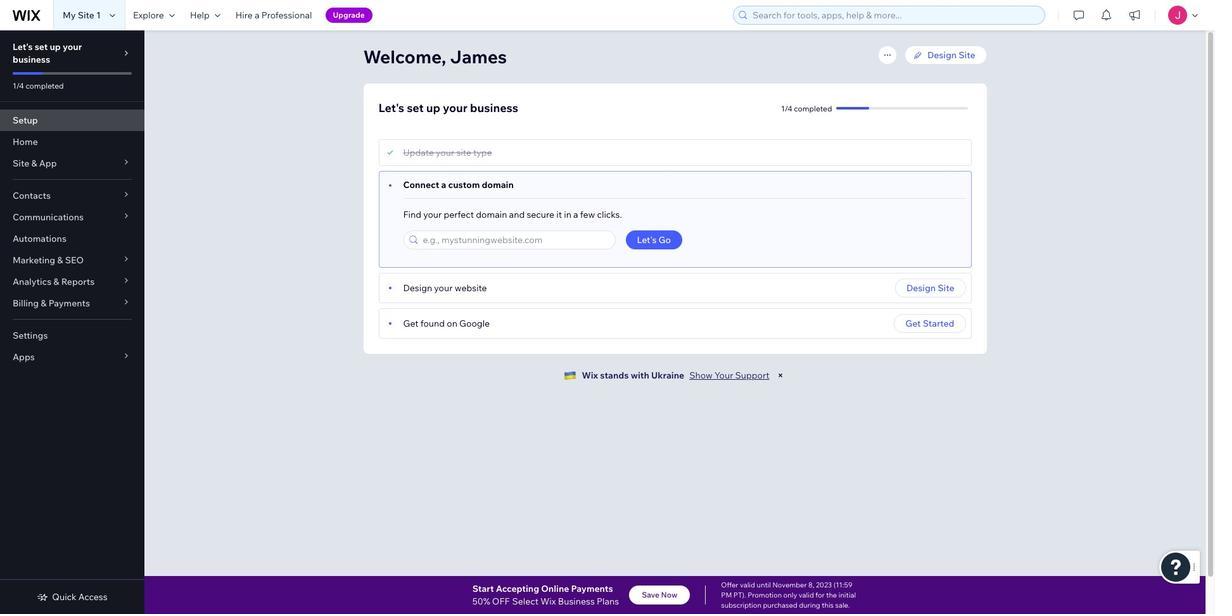 Task type: describe. For each thing, give the bounding box(es) containing it.
automations
[[13, 233, 66, 245]]

off
[[492, 596, 510, 608]]

online
[[541, 583, 569, 595]]

2023
[[816, 581, 832, 590]]

analytics & reports button
[[0, 271, 144, 293]]

setup
[[13, 115, 38, 126]]

site & app button
[[0, 153, 144, 174]]

design site button
[[895, 279, 966, 298]]

your up update your site type
[[443, 101, 468, 115]]

your for update
[[436, 147, 454, 158]]

my site 1
[[63, 10, 101, 21]]

save
[[642, 590, 659, 600]]

contacts
[[13, 190, 51, 201]]

quick access
[[52, 592, 107, 603]]

& for billing
[[41, 298, 47, 309]]

wix inside start accepting online payments 50% off select wix business plans
[[541, 596, 556, 608]]

1 vertical spatial completed
[[794, 104, 832, 113]]

1 vertical spatial 1/4 completed
[[781, 104, 832, 113]]

show your support button
[[689, 370, 769, 381]]

during
[[799, 601, 820, 610]]

1 horizontal spatial wix
[[582, 370, 598, 381]]

analytics & reports
[[13, 276, 95, 288]]

1 horizontal spatial let's
[[379, 101, 404, 115]]

automations link
[[0, 228, 144, 250]]

upgrade button
[[325, 8, 372, 23]]

communications
[[13, 212, 84, 223]]

find your perfect domain and secure it in a few clicks.
[[403, 209, 622, 220]]

purchased
[[763, 601, 797, 610]]

let's go
[[637, 234, 671, 246]]

quick
[[52, 592, 76, 603]]

get started button
[[894, 314, 966, 333]]

let's inside 'button'
[[637, 234, 657, 246]]

1 horizontal spatial let's set up your business
[[379, 101, 518, 115]]

and
[[509, 209, 525, 220]]

welcome,
[[363, 46, 446, 68]]

design up found
[[403, 283, 432, 294]]

1/4 inside sidebar element
[[13, 81, 24, 91]]

2 horizontal spatial a
[[573, 209, 578, 220]]

billing
[[13, 298, 39, 309]]

google
[[459, 318, 490, 329]]

ukraine
[[651, 370, 684, 381]]

started
[[923, 318, 954, 329]]

start accepting online payments 50% off select wix business plans
[[472, 583, 619, 608]]

1 horizontal spatial up
[[426, 101, 440, 115]]

8,
[[808, 581, 814, 590]]

set inside let's set up your business
[[35, 41, 48, 53]]

settings link
[[0, 325, 144, 347]]

home
[[13, 136, 38, 148]]

wix stands with ukraine show your support
[[582, 370, 769, 381]]

on
[[447, 318, 457, 329]]

1/4 completed inside sidebar element
[[13, 81, 64, 91]]

completed inside sidebar element
[[26, 81, 64, 91]]

offer
[[721, 581, 738, 590]]

1 horizontal spatial valid
[[799, 591, 814, 600]]

1 horizontal spatial business
[[470, 101, 518, 115]]

design site link
[[905, 46, 987, 65]]

site
[[456, 147, 471, 158]]

pm
[[721, 591, 732, 600]]

billing & payments
[[13, 298, 90, 309]]

help
[[190, 10, 210, 21]]

& for analytics
[[53, 276, 59, 288]]

site & app
[[13, 158, 57, 169]]

apps button
[[0, 347, 144, 368]]

sale.
[[835, 601, 850, 610]]

november
[[773, 581, 807, 590]]

a for custom
[[441, 179, 446, 191]]

my
[[63, 10, 76, 21]]

get for get started
[[906, 318, 921, 329]]

domain for custom
[[482, 179, 514, 191]]

stands
[[600, 370, 629, 381]]

find
[[403, 209, 421, 220]]

business
[[558, 596, 595, 608]]

home link
[[0, 131, 144, 153]]

your for design
[[434, 283, 453, 294]]

payments inside start accepting online payments 50% off select wix business plans
[[571, 583, 613, 595]]

contacts button
[[0, 185, 144, 207]]

& for marketing
[[57, 255, 63, 266]]

custom
[[448, 179, 480, 191]]

(11:59
[[834, 581, 852, 590]]

let's inside sidebar element
[[13, 41, 33, 53]]

in
[[564, 209, 571, 220]]

update
[[403, 147, 434, 158]]

accepting
[[496, 583, 539, 595]]

update your site type
[[403, 147, 492, 158]]

payments inside dropdown button
[[49, 298, 90, 309]]

marketing & seo
[[13, 255, 84, 266]]

get for get found on google
[[403, 318, 419, 329]]

design your website
[[403, 283, 487, 294]]



Task type: locate. For each thing, give the bounding box(es) containing it.
0 vertical spatial a
[[255, 10, 259, 21]]

let's set up your business inside sidebar element
[[13, 41, 82, 65]]

50%
[[472, 596, 490, 608]]

completed
[[26, 81, 64, 91], [794, 104, 832, 113]]

1 horizontal spatial a
[[441, 179, 446, 191]]

marketing
[[13, 255, 55, 266]]

0 vertical spatial wix
[[582, 370, 598, 381]]

let's set up your business
[[13, 41, 82, 65], [379, 101, 518, 115]]

get found on google
[[403, 318, 490, 329]]

business up "type"
[[470, 101, 518, 115]]

clicks.
[[597, 209, 622, 220]]

valid up pt).
[[740, 581, 755, 590]]

quick access button
[[37, 592, 107, 603]]

0 horizontal spatial let's
[[13, 41, 33, 53]]

setup link
[[0, 110, 144, 131]]

0 horizontal spatial wix
[[541, 596, 556, 608]]

0 vertical spatial domain
[[482, 179, 514, 191]]

upgrade
[[333, 10, 365, 20]]

your left the website
[[434, 283, 453, 294]]

wix left stands
[[582, 370, 598, 381]]

plans
[[597, 596, 619, 608]]

0 horizontal spatial get
[[403, 318, 419, 329]]

valid up during
[[799, 591, 814, 600]]

only
[[783, 591, 797, 600]]

apps
[[13, 352, 35, 363]]

your
[[715, 370, 733, 381]]

welcome, james
[[363, 46, 507, 68]]

connect a custom domain
[[403, 179, 514, 191]]

wix down the online in the bottom left of the page
[[541, 596, 556, 608]]

save now button
[[629, 586, 690, 605]]

1 vertical spatial up
[[426, 101, 440, 115]]

few
[[580, 209, 595, 220]]

0 vertical spatial design site
[[928, 49, 975, 61]]

1 vertical spatial payments
[[571, 583, 613, 595]]

sidebar element
[[0, 30, 144, 615]]

found
[[420, 318, 445, 329]]

0 vertical spatial let's set up your business
[[13, 41, 82, 65]]

your left site
[[436, 147, 454, 158]]

domain up find your perfect domain and secure it in a few clicks.
[[482, 179, 514, 191]]

& left seo
[[57, 255, 63, 266]]

let's set up your business down my
[[13, 41, 82, 65]]

2 vertical spatial a
[[573, 209, 578, 220]]

get left found
[[403, 318, 419, 329]]

valid
[[740, 581, 755, 590], [799, 591, 814, 600]]

select
[[512, 596, 539, 608]]

1 horizontal spatial payments
[[571, 583, 613, 595]]

0 horizontal spatial completed
[[26, 81, 64, 91]]

secure
[[527, 209, 554, 220]]

1 get from the left
[[403, 318, 419, 329]]

seo
[[65, 255, 84, 266]]

& for site
[[31, 158, 37, 169]]

0 horizontal spatial business
[[13, 54, 50, 65]]

Search for tools, apps, help & more... field
[[749, 6, 1041, 24]]

a right hire
[[255, 10, 259, 21]]

& right billing
[[41, 298, 47, 309]]

offer valid until november 8, 2023 (11:59 pm pt). promotion only valid for the initial subscription purchased during this sale.
[[721, 581, 856, 610]]

1 vertical spatial business
[[470, 101, 518, 115]]

domain for perfect
[[476, 209, 507, 220]]

a left custom
[[441, 179, 446, 191]]

design inside button
[[907, 283, 936, 294]]

set
[[35, 41, 48, 53], [407, 101, 424, 115]]

up
[[50, 41, 61, 53], [426, 101, 440, 115]]

for
[[816, 591, 825, 600]]

1/4
[[13, 81, 24, 91], [781, 104, 792, 113]]

2 horizontal spatial let's
[[637, 234, 657, 246]]

get started
[[906, 318, 954, 329]]

1 horizontal spatial 1/4
[[781, 104, 792, 113]]

let's set up your business up update your site type
[[379, 101, 518, 115]]

payments
[[49, 298, 90, 309], [571, 583, 613, 595]]

site inside button
[[938, 283, 954, 294]]

1 vertical spatial valid
[[799, 591, 814, 600]]

0 horizontal spatial 1/4 completed
[[13, 81, 64, 91]]

your inside let's set up your business
[[63, 41, 82, 53]]

0 horizontal spatial payments
[[49, 298, 90, 309]]

professional
[[261, 10, 312, 21]]

& inside dropdown button
[[57, 255, 63, 266]]

design
[[928, 49, 957, 61], [403, 283, 432, 294], [907, 283, 936, 294]]

start
[[472, 583, 494, 595]]

2 get from the left
[[906, 318, 921, 329]]

hire a professional
[[236, 10, 312, 21]]

website
[[455, 283, 487, 294]]

0 vertical spatial set
[[35, 41, 48, 53]]

0 vertical spatial 1/4 completed
[[13, 81, 64, 91]]

1 vertical spatial 1/4
[[781, 104, 792, 113]]

e.g., mystunningwebsite.com field
[[419, 231, 611, 249]]

get inside get started button
[[906, 318, 921, 329]]

0 horizontal spatial set
[[35, 41, 48, 53]]

0 vertical spatial 1/4
[[13, 81, 24, 91]]

business up setup
[[13, 54, 50, 65]]

subscription
[[721, 601, 761, 610]]

design up get started at the bottom
[[907, 283, 936, 294]]

1 vertical spatial let's set up your business
[[379, 101, 518, 115]]

1 vertical spatial design site
[[907, 283, 954, 294]]

0 horizontal spatial 1/4
[[13, 81, 24, 91]]

with
[[631, 370, 649, 381]]

your down my
[[63, 41, 82, 53]]

until
[[757, 581, 771, 590]]

& left app
[[31, 158, 37, 169]]

site
[[78, 10, 94, 21], [959, 49, 975, 61], [13, 158, 29, 169], [938, 283, 954, 294]]

analytics
[[13, 276, 51, 288]]

get left started
[[906, 318, 921, 329]]

0 vertical spatial up
[[50, 41, 61, 53]]

reports
[[61, 276, 95, 288]]

1 vertical spatial let's
[[379, 101, 404, 115]]

1
[[96, 10, 101, 21]]

a for professional
[[255, 10, 259, 21]]

1 horizontal spatial completed
[[794, 104, 832, 113]]

help button
[[182, 0, 228, 30]]

&
[[31, 158, 37, 169], [57, 255, 63, 266], [53, 276, 59, 288], [41, 298, 47, 309]]

show
[[689, 370, 713, 381]]

hire
[[236, 10, 253, 21]]

perfect
[[444, 209, 474, 220]]

hire a professional link
[[228, 0, 320, 30]]

1 vertical spatial a
[[441, 179, 446, 191]]

access
[[78, 592, 107, 603]]

& inside popup button
[[53, 276, 59, 288]]

0 horizontal spatial up
[[50, 41, 61, 53]]

a
[[255, 10, 259, 21], [441, 179, 446, 191], [573, 209, 578, 220]]

1 vertical spatial set
[[407, 101, 424, 115]]

0 horizontal spatial let's set up your business
[[13, 41, 82, 65]]

let's go button
[[626, 231, 682, 250]]

0 vertical spatial payments
[[49, 298, 90, 309]]

communications button
[[0, 207, 144, 228]]

billing & payments button
[[0, 293, 144, 314]]

domain left and
[[476, 209, 507, 220]]

your for find
[[423, 209, 442, 220]]

1 horizontal spatial get
[[906, 318, 921, 329]]

connect
[[403, 179, 439, 191]]

type
[[473, 147, 492, 158]]

0 vertical spatial let's
[[13, 41, 33, 53]]

settings
[[13, 330, 48, 341]]

save now
[[642, 590, 677, 600]]

it
[[556, 209, 562, 220]]

0 vertical spatial business
[[13, 54, 50, 65]]

design site inside button
[[907, 283, 954, 294]]

up inside let's set up your business
[[50, 41, 61, 53]]

1 horizontal spatial set
[[407, 101, 424, 115]]

business
[[13, 54, 50, 65], [470, 101, 518, 115]]

the
[[826, 591, 837, 600]]

business inside let's set up your business
[[13, 54, 50, 65]]

0 vertical spatial completed
[[26, 81, 64, 91]]

1 vertical spatial wix
[[541, 596, 556, 608]]

go
[[659, 234, 671, 246]]

2 vertical spatial let's
[[637, 234, 657, 246]]

0 horizontal spatial a
[[255, 10, 259, 21]]

a right in
[[573, 209, 578, 220]]

0 vertical spatial valid
[[740, 581, 755, 590]]

app
[[39, 158, 57, 169]]

your right find
[[423, 209, 442, 220]]

get
[[403, 318, 419, 329], [906, 318, 921, 329]]

site inside dropdown button
[[13, 158, 29, 169]]

& left 'reports'
[[53, 276, 59, 288]]

this
[[822, 601, 834, 610]]

payments up business
[[571, 583, 613, 595]]

design down the search for tools, apps, help & more... field
[[928, 49, 957, 61]]

support
[[735, 370, 769, 381]]

1 horizontal spatial 1/4 completed
[[781, 104, 832, 113]]

payments down analytics & reports popup button
[[49, 298, 90, 309]]

1 vertical spatial domain
[[476, 209, 507, 220]]

0 horizontal spatial valid
[[740, 581, 755, 590]]



Task type: vqa. For each thing, say whether or not it's contained in the screenshot.
topmost the Get
no



